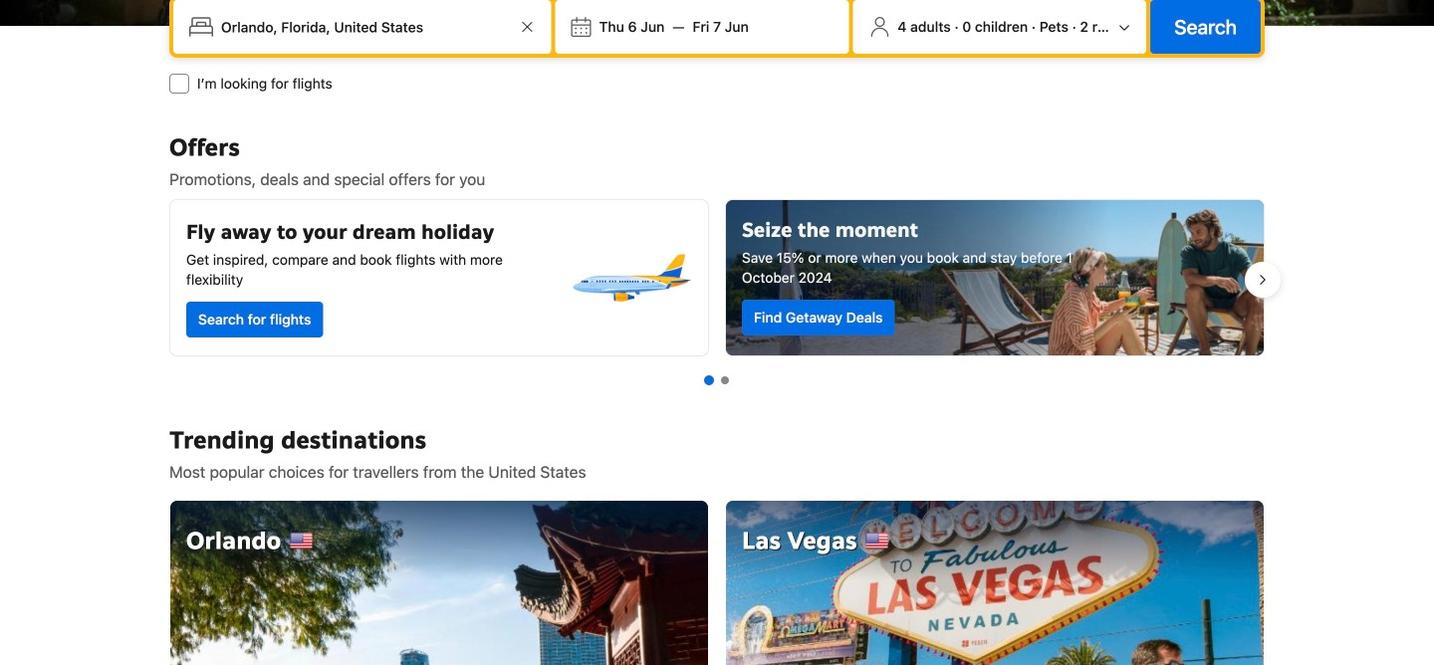 Task type: vqa. For each thing, say whether or not it's contained in the screenshot.
Where are you going? field
yes



Task type: describe. For each thing, give the bounding box(es) containing it.
Where are you going? field
[[213, 9, 516, 45]]



Task type: locate. For each thing, give the bounding box(es) containing it.
region
[[153, 191, 1281, 369]]

main content
[[153, 132, 1281, 666]]

progress bar
[[704, 376, 729, 386]]

two people chatting by the pool image
[[726, 200, 1264, 356]]

fly away to your dream holiday image
[[569, 216, 693, 340]]



